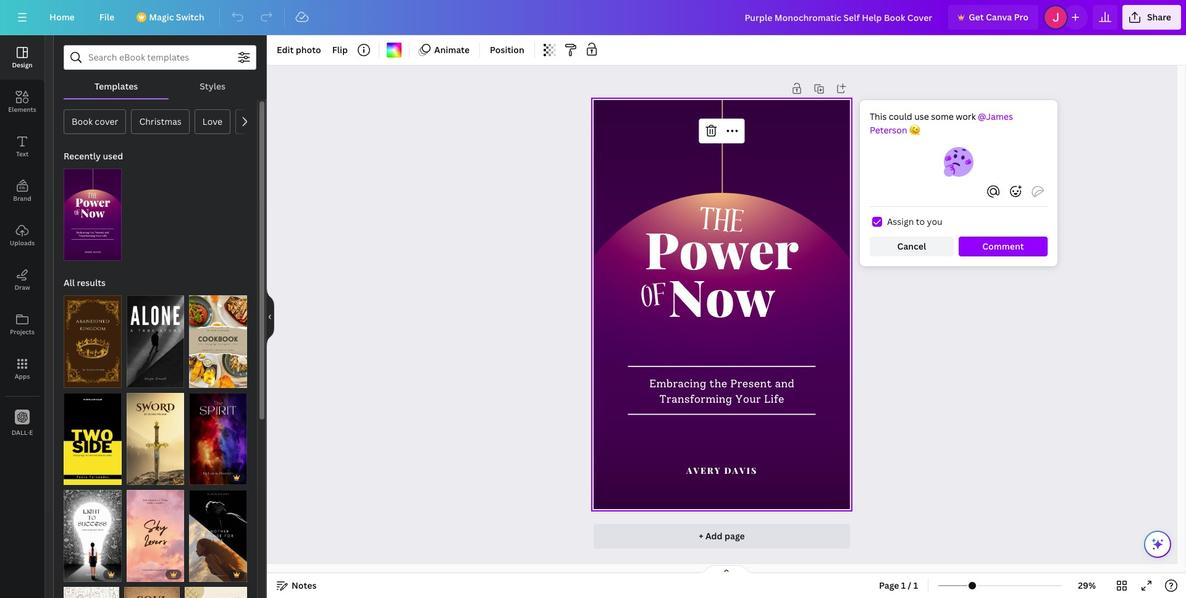 Task type: vqa. For each thing, say whether or not it's contained in the screenshot.
design thinking image
no



Task type: describe. For each thing, give the bounding box(es) containing it.
🫠
[[908, 124, 921, 136]]

draw button
[[0, 258, 45, 302]]

cover
[[95, 116, 118, 127]]

black and yellow modern two side book cover group
[[64, 386, 122, 485]]

1 of 2
[[196, 376, 213, 385]]

love
[[203, 116, 223, 127]]

recently used
[[64, 150, 123, 162]]

projects
[[10, 328, 35, 336]]

avery
[[687, 465, 722, 477]]

use
[[915, 111, 930, 122]]

christmas button
[[131, 109, 190, 134]]

cancel button
[[870, 237, 954, 257]]

golden hour sunset sky book cover image
[[127, 490, 184, 583]]

brown aesthetic minimalist note book cover page a4 document group
[[185, 580, 247, 598]]

file button
[[89, 5, 124, 30]]

you
[[928, 216, 943, 228]]

page
[[880, 580, 900, 592]]

dall·e
[[12, 428, 33, 437]]

uploads
[[10, 239, 35, 247]]

share
[[1148, 11, 1172, 23]]

edit photo
[[277, 44, 321, 56]]

comment
[[983, 240, 1025, 252]]

black
[[244, 116, 266, 127]]

design button
[[0, 35, 45, 80]]

embracing
[[650, 377, 707, 390]]

text
[[16, 150, 29, 158]]

magic switch button
[[129, 5, 214, 30]]

get canva pro button
[[949, 5, 1039, 30]]

elements button
[[0, 80, 45, 124]]

transforming
[[660, 393, 733, 406]]

@james
[[979, 111, 1014, 122]]

photo
[[296, 44, 321, 56]]

@james peterson
[[870, 111, 1016, 136]]

peterson
[[870, 124, 908, 136]]

black button
[[236, 109, 274, 134]]

critiquing work image
[[945, 147, 974, 177]]

show pages image
[[697, 565, 757, 575]]

/
[[909, 580, 912, 592]]

dall·e button
[[0, 401, 45, 446]]

notes
[[292, 580, 317, 592]]

life
[[765, 393, 785, 406]]

draw
[[14, 283, 30, 292]]

29% button
[[1068, 576, 1108, 596]]

brown and orange elegant simple young adult fantasy book cover image
[[64, 296, 122, 388]]

all
[[64, 277, 75, 289]]

black and yellow modern two side book cover image
[[64, 393, 122, 485]]

and
[[776, 377, 795, 390]]

hide image
[[266, 287, 274, 347]]

Design title text field
[[735, 5, 944, 30]]

comment button
[[959, 237, 1048, 257]]

home
[[49, 11, 75, 23]]

edit
[[277, 44, 294, 56]]

embracing the present and transforming your life
[[650, 377, 795, 406]]

work
[[957, 111, 977, 122]]

davis
[[725, 465, 758, 477]]

some
[[932, 111, 954, 122]]

power now
[[645, 215, 799, 330]]

no color image
[[387, 43, 402, 57]]

purple monochromatic self help book cover group
[[64, 161, 122, 261]]

notes button
[[272, 576, 322, 596]]

position
[[490, 44, 525, 56]]

recently
[[64, 150, 101, 162]]

design
[[12, 61, 32, 69]]

magic switch
[[149, 11, 204, 23]]

avery davis
[[687, 465, 758, 477]]

results
[[77, 277, 106, 289]]

page
[[725, 530, 745, 542]]

assign to you
[[888, 216, 943, 228]]



Task type: locate. For each thing, give the bounding box(es) containing it.
file
[[99, 11, 114, 23]]

could
[[889, 111, 913, 122]]

animate
[[435, 44, 470, 56]]

brown and orange elegant simple young adult fantasy book cover group
[[64, 288, 122, 388]]

get
[[969, 11, 985, 23]]

brand
[[13, 194, 31, 203]]

+
[[699, 530, 704, 542]]

elements
[[8, 105, 36, 114]]

1
[[196, 376, 199, 385], [902, 580, 906, 592], [914, 580, 919, 592]]

1 vertical spatial the
[[710, 377, 728, 390]]

cancel
[[898, 240, 927, 252]]

projects button
[[0, 302, 45, 347]]

purple monochromatic self help book cover image
[[64, 169, 122, 261]]

black and white modern minimalist love story book cover group
[[189, 483, 247, 583]]

golden hour sunset sky book cover group
[[127, 483, 184, 583]]

styles
[[200, 80, 226, 92]]

animate button
[[415, 40, 475, 60]]

2
[[209, 376, 213, 385]]

Comment draft. Add a comment or @mention. text field
[[870, 110, 1048, 137]]

beige simple sketch illustration recipe book cover group
[[64, 580, 119, 598]]

page 1 / 1
[[880, 580, 919, 592]]

1 horizontal spatial of
[[640, 272, 670, 326]]

all results
[[64, 277, 106, 289]]

29%
[[1079, 580, 1097, 592]]

switch
[[176, 11, 204, 23]]

side panel tab list
[[0, 35, 45, 446]]

1 horizontal spatial 1
[[902, 580, 906, 592]]

to
[[917, 216, 926, 228]]

colorful dark modern photo the spirit novel book cover group
[[189, 386, 247, 485]]

this
[[870, 111, 887, 122]]

black white maximalism inspirational book cover group
[[64, 483, 122, 583]]

black and white modern minimalist love story book cover image
[[189, 490, 247, 583]]

pro
[[1015, 11, 1029, 23]]

yellow fantasy novel book cover group
[[127, 386, 184, 485]]

0 horizontal spatial 1
[[196, 376, 199, 385]]

black and white  modern alone story book cover group
[[127, 288, 184, 388]]

black white maximalism inspirational book cover image
[[64, 490, 122, 583]]

book cover
[[72, 116, 118, 127]]

book cover button
[[64, 109, 126, 134]]

get canva pro
[[969, 11, 1029, 23]]

styles button
[[169, 75, 257, 98]]

2 horizontal spatial 1
[[914, 580, 919, 592]]

flip
[[332, 44, 348, 56]]

love button
[[195, 109, 231, 134]]

templates button
[[64, 75, 169, 98]]

black and white  modern alone story book cover image
[[127, 296, 184, 388]]

book
[[72, 116, 93, 127]]

uploads button
[[0, 213, 45, 258]]

of
[[640, 272, 670, 326], [201, 376, 208, 385]]

magic
[[149, 11, 174, 23]]

the inside embracing the present and transforming your life
[[710, 377, 728, 390]]

now
[[669, 262, 776, 330]]

0 vertical spatial the
[[698, 196, 746, 251]]

1 left / at bottom right
[[902, 580, 906, 592]]

brown rusty mystery novel book cover group
[[124, 580, 180, 598]]

this could use some work
[[870, 111, 979, 122]]

canva assistant image
[[1151, 537, 1166, 552]]

assign
[[888, 216, 915, 228]]

your
[[736, 393, 762, 406]]

brand button
[[0, 169, 45, 213]]

the
[[698, 196, 746, 251], [710, 377, 728, 390]]

Search eBook templates search field
[[88, 46, 232, 69]]

power
[[645, 215, 799, 282]]

add
[[706, 530, 723, 542]]

brown rusty mystery novel book cover image
[[124, 587, 180, 598]]

main menu bar
[[0, 0, 1187, 35]]

1 left 2
[[196, 376, 199, 385]]

+ add page button
[[594, 524, 851, 549]]

used
[[103, 150, 123, 162]]

1 vertical spatial of
[[201, 376, 208, 385]]

canva
[[987, 11, 1013, 23]]

1 right / at bottom right
[[914, 580, 919, 592]]

colorful dark modern photo the spirit novel book cover image
[[189, 393, 247, 485]]

templates
[[95, 80, 138, 92]]

0 vertical spatial of
[[640, 272, 670, 326]]

apps button
[[0, 347, 45, 391]]

1 inside colorful modern cookbook book cover group
[[196, 376, 199, 385]]

text button
[[0, 124, 45, 169]]

colorful modern cookbook book cover group
[[189, 288, 247, 388]]

home link
[[40, 5, 85, 30]]

position button
[[485, 40, 530, 60]]

brown aesthetic minimalist note book cover page a4 document image
[[185, 587, 247, 598]]

edit photo button
[[272, 40, 326, 60]]

+ add page
[[699, 530, 745, 542]]

present
[[731, 377, 773, 390]]

share button
[[1123, 5, 1182, 30]]

0 horizontal spatial of
[[201, 376, 208, 385]]

flip button
[[327, 40, 353, 60]]

apps
[[15, 372, 30, 381]]

yellow fantasy novel book cover image
[[127, 393, 184, 485]]

christmas
[[139, 116, 182, 127]]

of inside colorful modern cookbook book cover group
[[201, 376, 208, 385]]



